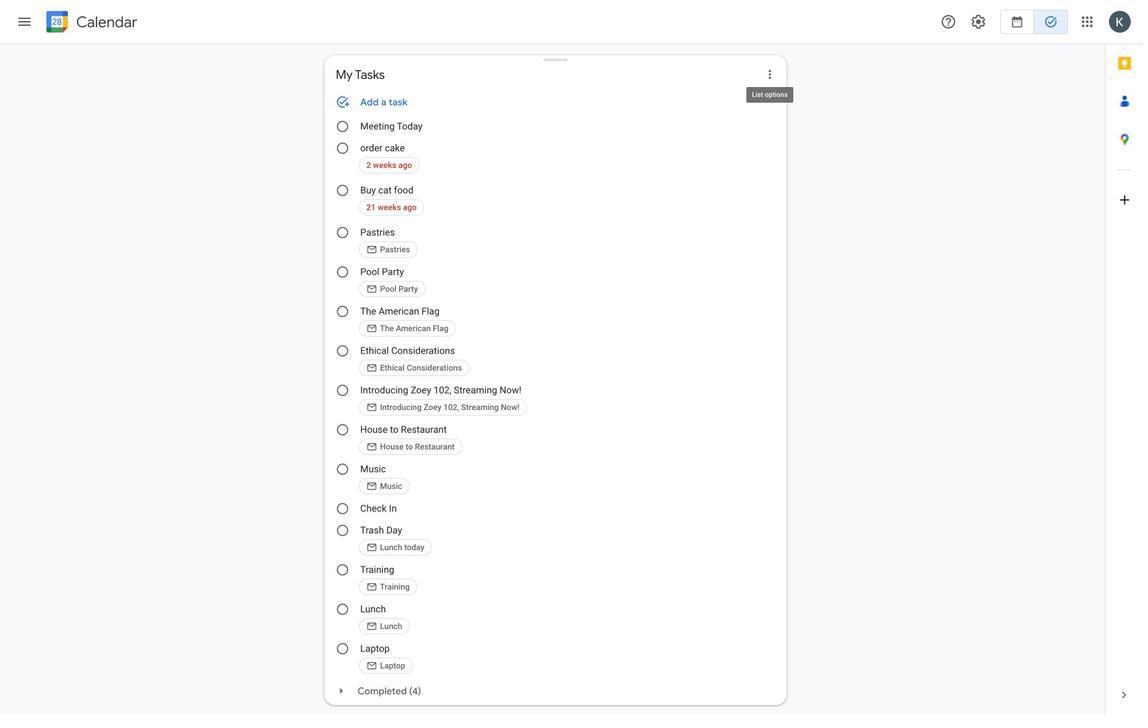 Task type: vqa. For each thing, say whether or not it's contained in the screenshot.
Oct
no



Task type: locate. For each thing, give the bounding box(es) containing it.
tab list
[[1106, 44, 1144, 677]]

heading
[[74, 14, 137, 30]]

settings menu image
[[971, 14, 987, 30]]

heading inside calendar element
[[74, 14, 137, 30]]

tasks sidebar image
[[16, 14, 33, 30]]



Task type: describe. For each thing, give the bounding box(es) containing it.
calendar element
[[44, 8, 137, 38]]

support menu image
[[941, 14, 957, 30]]



